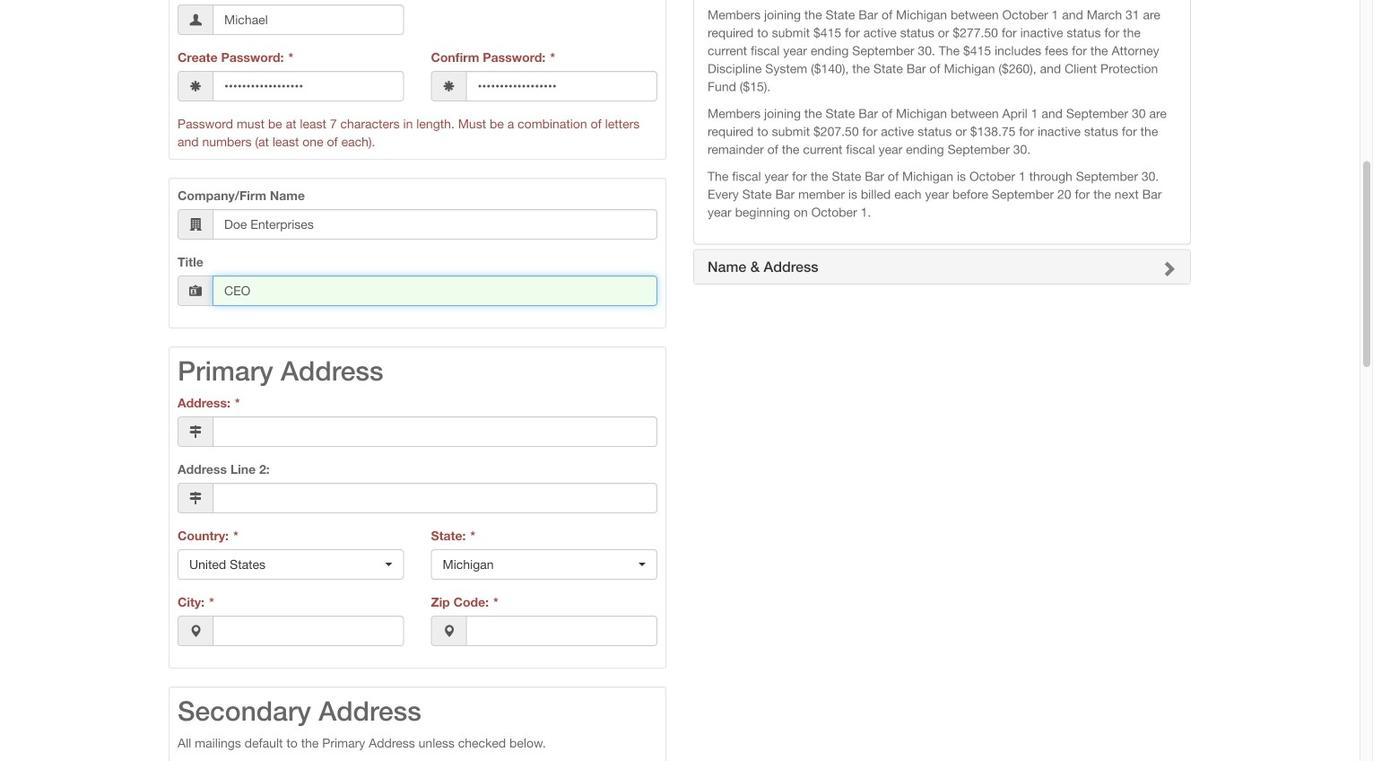 Task type: describe. For each thing, give the bounding box(es) containing it.
map marker image
[[189, 625, 202, 637]]

map marker image
[[443, 625, 455, 637]]

1 map signs image from the top
[[189, 425, 202, 438]]

2 map signs image from the top
[[189, 492, 202, 504]]



Task type: locate. For each thing, give the bounding box(es) containing it.
confirm password... password field
[[466, 71, 658, 101]]

map signs image
[[189, 425, 202, 438], [189, 492, 202, 504]]

password... password field
[[213, 71, 404, 101]]

1 vertical spatial map signs image
[[189, 492, 202, 504]]

None text field
[[213, 416, 658, 447], [213, 483, 658, 513], [466, 616, 658, 646], [213, 416, 658, 447], [213, 483, 658, 513], [466, 616, 658, 646]]

0 vertical spatial map signs image
[[189, 425, 202, 438]]

None text field
[[213, 4, 404, 35], [213, 209, 658, 240], [213, 276, 658, 306], [213, 616, 404, 646], [213, 4, 404, 35], [213, 209, 658, 240], [213, 276, 658, 306], [213, 616, 404, 646]]



